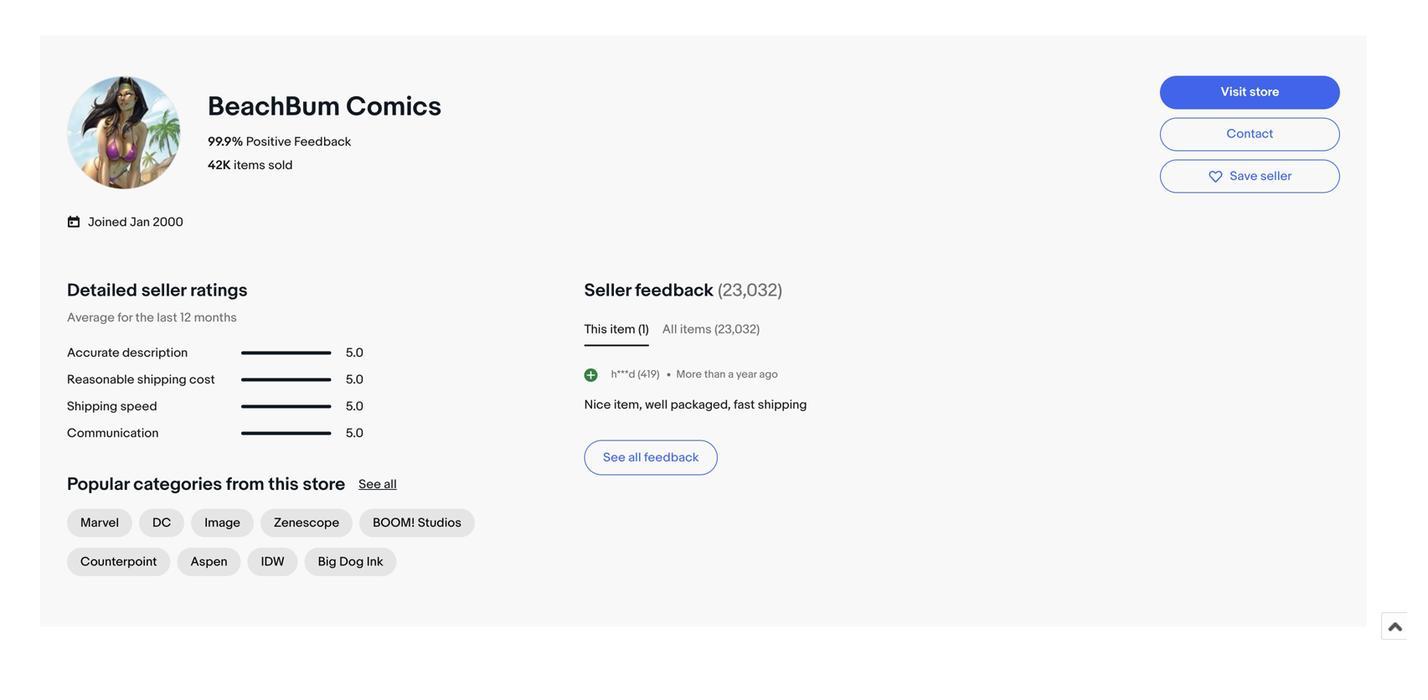 Task type: locate. For each thing, give the bounding box(es) containing it.
than
[[705, 369, 726, 382]]

1 vertical spatial all
[[384, 477, 397, 492]]

communication
[[67, 426, 159, 441]]

0 vertical spatial feedback
[[635, 280, 714, 302]]

5.0
[[346, 346, 364, 361], [346, 373, 364, 388], [346, 399, 364, 414], [346, 426, 364, 441]]

(23,032) for all items (23,032)
[[715, 322, 760, 337]]

fast
[[734, 398, 755, 413]]

(1)
[[639, 322, 649, 337]]

reasonable
[[67, 373, 134, 388]]

1 horizontal spatial items
[[680, 322, 712, 337]]

accurate description
[[67, 346, 188, 361]]

1 horizontal spatial see
[[603, 450, 626, 466]]

contact link
[[1161, 118, 1341, 151]]

5.0 for description
[[346, 346, 364, 361]]

1 vertical spatial items
[[680, 322, 712, 337]]

seller inside button
[[1261, 169, 1293, 184]]

seller
[[1261, 169, 1293, 184], [141, 280, 186, 302]]

item,
[[614, 398, 643, 413]]

all down item,
[[629, 450, 642, 466]]

dog
[[340, 555, 364, 570]]

idw link
[[248, 548, 298, 577]]

all for see all feedback
[[629, 450, 642, 466]]

1 horizontal spatial seller
[[1261, 169, 1293, 184]]

joined jan 2000
[[88, 215, 183, 230]]

1 horizontal spatial all
[[629, 450, 642, 466]]

feedback up all
[[635, 280, 714, 302]]

1 horizontal spatial shipping
[[758, 398, 808, 413]]

seller up last
[[141, 280, 186, 302]]

3 5.0 from the top
[[346, 399, 364, 414]]

zenescope
[[274, 516, 340, 531]]

shipping
[[137, 373, 187, 388], [758, 398, 808, 413]]

nice item, well packaged, fast shipping
[[585, 398, 808, 413]]

4 5.0 from the top
[[346, 426, 364, 441]]

store right visit
[[1250, 84, 1280, 100]]

this item (1)
[[585, 322, 649, 337]]

positive
[[246, 134, 291, 149]]

0 horizontal spatial see
[[359, 477, 381, 492]]

seller
[[585, 280, 631, 302]]

5.0 for speed
[[346, 399, 364, 414]]

0 vertical spatial seller
[[1261, 169, 1293, 184]]

0 horizontal spatial all
[[384, 477, 397, 492]]

see up boom! on the bottom left
[[359, 477, 381, 492]]

all
[[629, 450, 642, 466], [384, 477, 397, 492]]

boom!
[[373, 516, 415, 531]]

see all link
[[359, 477, 397, 492]]

42k items sold
[[208, 158, 293, 173]]

1 vertical spatial seller
[[141, 280, 186, 302]]

2 5.0 from the top
[[346, 373, 364, 388]]

see
[[603, 450, 626, 466], [359, 477, 381, 492]]

comics
[[346, 91, 442, 123]]

big
[[318, 555, 337, 570]]

popular
[[67, 474, 130, 496]]

nice
[[585, 398, 611, 413]]

items
[[234, 158, 266, 173], [680, 322, 712, 337]]

1 vertical spatial shipping
[[758, 398, 808, 413]]

reasonable shipping cost
[[67, 373, 215, 388]]

5.0 for shipping
[[346, 373, 364, 388]]

seller right save
[[1261, 169, 1293, 184]]

1 5.0 from the top
[[346, 346, 364, 361]]

42k
[[208, 158, 231, 173]]

a
[[728, 369, 734, 382]]

(23,032) up all items (23,032)
[[718, 280, 783, 302]]

0 vertical spatial items
[[234, 158, 266, 173]]

see down item,
[[603, 450, 626, 466]]

seller for detailed
[[141, 280, 186, 302]]

items for 42k
[[234, 158, 266, 173]]

1 vertical spatial see
[[359, 477, 381, 492]]

feedback down well
[[645, 450, 699, 466]]

(23,032)
[[718, 280, 783, 302], [715, 322, 760, 337]]

1 vertical spatial store
[[303, 474, 345, 496]]

0 horizontal spatial seller
[[141, 280, 186, 302]]

items right all
[[680, 322, 712, 337]]

1 vertical spatial feedback
[[645, 450, 699, 466]]

0 vertical spatial (23,032)
[[718, 280, 783, 302]]

see all feedback link
[[585, 440, 718, 476]]

items right "42k" at the top left of the page
[[234, 158, 266, 173]]

0 horizontal spatial store
[[303, 474, 345, 496]]

see all feedback
[[603, 450, 699, 466]]

(23,032) up a
[[715, 322, 760, 337]]

studios
[[418, 516, 462, 531]]

0 vertical spatial shipping
[[137, 373, 187, 388]]

image link
[[191, 509, 254, 538]]

0 vertical spatial store
[[1250, 84, 1280, 100]]

all up boom! on the bottom left
[[384, 477, 397, 492]]

average
[[67, 310, 115, 326]]

shipping
[[67, 399, 118, 414]]

see all
[[359, 477, 397, 492]]

(23,032) for seller feedback (23,032)
[[718, 280, 783, 302]]

0 vertical spatial all
[[629, 450, 642, 466]]

this
[[585, 322, 608, 337]]

seller feedback (23,032)
[[585, 280, 783, 302]]

tab list
[[585, 320, 1341, 340]]

0 vertical spatial see
[[603, 450, 626, 466]]

shipping speed
[[67, 399, 157, 414]]

shipping down 'ago'
[[758, 398, 808, 413]]

more than a year ago
[[677, 369, 778, 382]]

beachbum comics image
[[65, 74, 183, 191]]

seller for save
[[1261, 169, 1293, 184]]

see for see all feedback
[[603, 450, 626, 466]]

speed
[[120, 399, 157, 414]]

2000
[[153, 215, 183, 230]]

shipping down description
[[137, 373, 187, 388]]

store
[[1250, 84, 1280, 100], [303, 474, 345, 496]]

store right this
[[303, 474, 345, 496]]

ink
[[367, 555, 384, 570]]

0 horizontal spatial items
[[234, 158, 266, 173]]

1 vertical spatial (23,032)
[[715, 322, 760, 337]]

feedback
[[635, 280, 714, 302], [645, 450, 699, 466]]

dc
[[152, 516, 171, 531]]



Task type: vqa. For each thing, say whether or not it's contained in the screenshot.
beachbum comics Link
yes



Task type: describe. For each thing, give the bounding box(es) containing it.
description
[[122, 346, 188, 361]]

(419)
[[638, 368, 660, 381]]

popular categories from this store
[[67, 474, 345, 496]]

detailed
[[67, 280, 137, 302]]

boom! studios
[[373, 516, 462, 531]]

aspen
[[191, 555, 228, 570]]

1 horizontal spatial store
[[1250, 84, 1280, 100]]

feedback
[[294, 134, 352, 149]]

the
[[135, 310, 154, 326]]

items for all
[[680, 322, 712, 337]]

big dog ink
[[318, 555, 384, 570]]

from
[[226, 474, 265, 496]]

12
[[180, 310, 191, 326]]

jan
[[130, 215, 150, 230]]

visit store link
[[1161, 76, 1341, 109]]

idw
[[261, 555, 285, 570]]

packaged,
[[671, 398, 731, 413]]

save seller button
[[1161, 159, 1341, 193]]

see for see all
[[359, 477, 381, 492]]

for
[[117, 310, 133, 326]]

joined
[[88, 215, 127, 230]]

aspen link
[[177, 548, 241, 577]]

all for see all
[[384, 477, 397, 492]]

all items (23,032)
[[663, 322, 760, 337]]

beachbum comics link
[[208, 91, 448, 123]]

beachbum comics
[[208, 91, 442, 123]]

image
[[205, 516, 240, 531]]

months
[[194, 310, 237, 326]]

cost
[[189, 373, 215, 388]]

all
[[663, 322, 678, 337]]

average for the last 12 months
[[67, 310, 237, 326]]

counterpoint link
[[67, 548, 170, 577]]

ratings
[[190, 280, 248, 302]]

tab list containing this item (1)
[[585, 320, 1341, 340]]

more
[[677, 369, 702, 382]]

accurate
[[67, 346, 120, 361]]

year
[[737, 369, 757, 382]]

0 horizontal spatial shipping
[[137, 373, 187, 388]]

item
[[610, 322, 636, 337]]

99.9% positive feedback
[[208, 134, 352, 149]]

text__icon wrapper image
[[67, 213, 88, 229]]

h***d
[[611, 368, 636, 381]]

99.9%
[[208, 134, 243, 149]]

ago
[[760, 369, 778, 382]]

visit store
[[1221, 84, 1280, 100]]

big dog ink link
[[305, 548, 397, 577]]

save
[[1231, 169, 1258, 184]]

well
[[646, 398, 668, 413]]

categories
[[134, 474, 222, 496]]

contact
[[1227, 126, 1274, 141]]

boom! studios link
[[360, 509, 475, 538]]

detailed seller ratings
[[67, 280, 248, 302]]

counterpoint
[[80, 555, 157, 570]]

beachbum
[[208, 91, 340, 123]]

dc link
[[139, 509, 185, 538]]

marvel
[[80, 516, 119, 531]]

zenescope link
[[261, 509, 353, 538]]

sold
[[268, 158, 293, 173]]

save seller
[[1231, 169, 1293, 184]]

marvel link
[[67, 509, 132, 538]]

this
[[269, 474, 299, 496]]

visit
[[1221, 84, 1248, 100]]

h***d (419)
[[611, 368, 660, 381]]

last
[[157, 310, 177, 326]]



